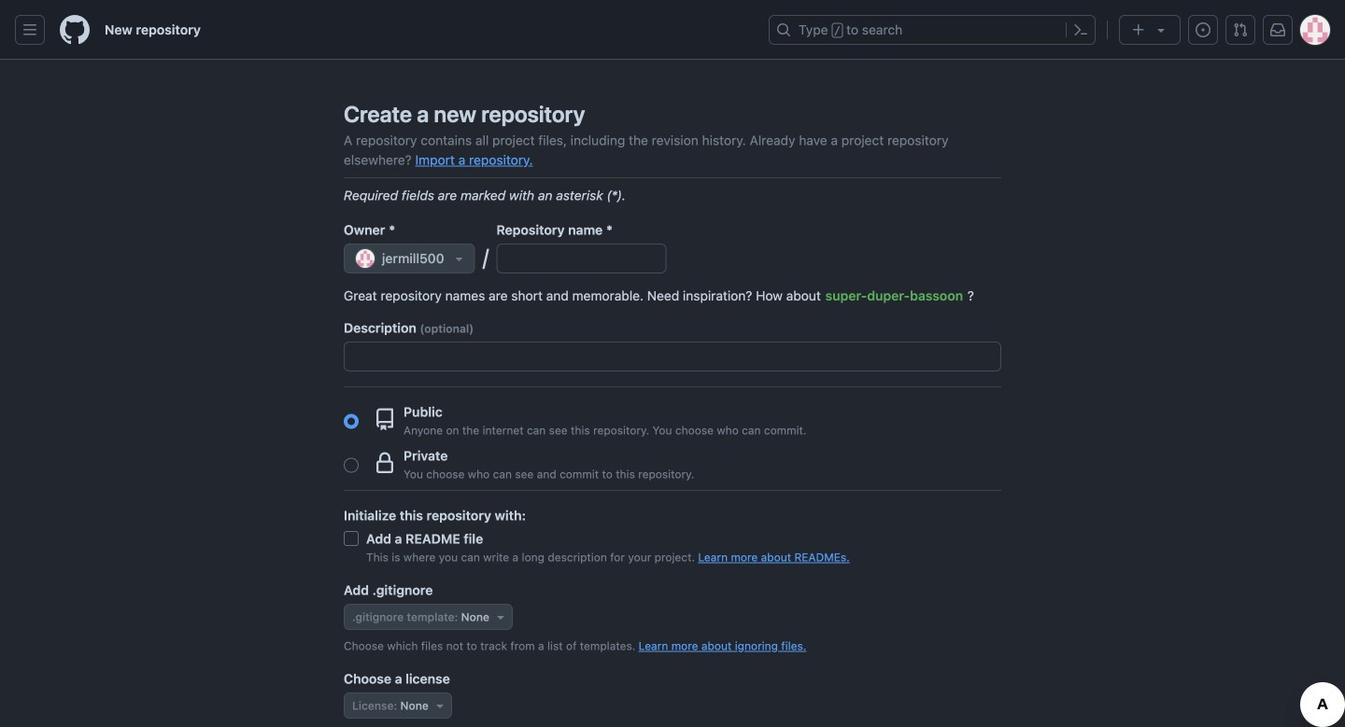 Task type: vqa. For each thing, say whether or not it's contained in the screenshot.
middle PACKAGES
no



Task type: locate. For each thing, give the bounding box(es) containing it.
0 horizontal spatial triangle down image
[[452, 251, 467, 266]]

1 horizontal spatial triangle down image
[[1154, 22, 1169, 37]]

homepage image
[[60, 15, 90, 45]]

repo image
[[374, 408, 396, 431]]

plus image
[[1131, 22, 1146, 37]]

0 vertical spatial triangle down image
[[452, 251, 467, 266]]

triangle down image
[[452, 251, 467, 266], [493, 610, 508, 625]]

1 vertical spatial triangle down image
[[432, 699, 447, 714]]

git pull request image
[[1233, 22, 1248, 37]]

None text field
[[497, 245, 666, 273]]

0 horizontal spatial triangle down image
[[432, 699, 447, 714]]

None radio
[[344, 414, 359, 429], [344, 458, 359, 473], [344, 414, 359, 429], [344, 458, 359, 473]]

Description text field
[[345, 343, 1000, 371]]

triangle down image
[[1154, 22, 1169, 37], [432, 699, 447, 714]]

None checkbox
[[344, 532, 359, 546]]

1 horizontal spatial triangle down image
[[493, 610, 508, 625]]



Task type: describe. For each thing, give the bounding box(es) containing it.
lock image
[[374, 452, 396, 475]]

0 vertical spatial triangle down image
[[1154, 22, 1169, 37]]

command palette image
[[1073, 22, 1088, 37]]

issue opened image
[[1196, 22, 1211, 37]]

notifications image
[[1270, 22, 1285, 37]]

1 vertical spatial triangle down image
[[493, 610, 508, 625]]



